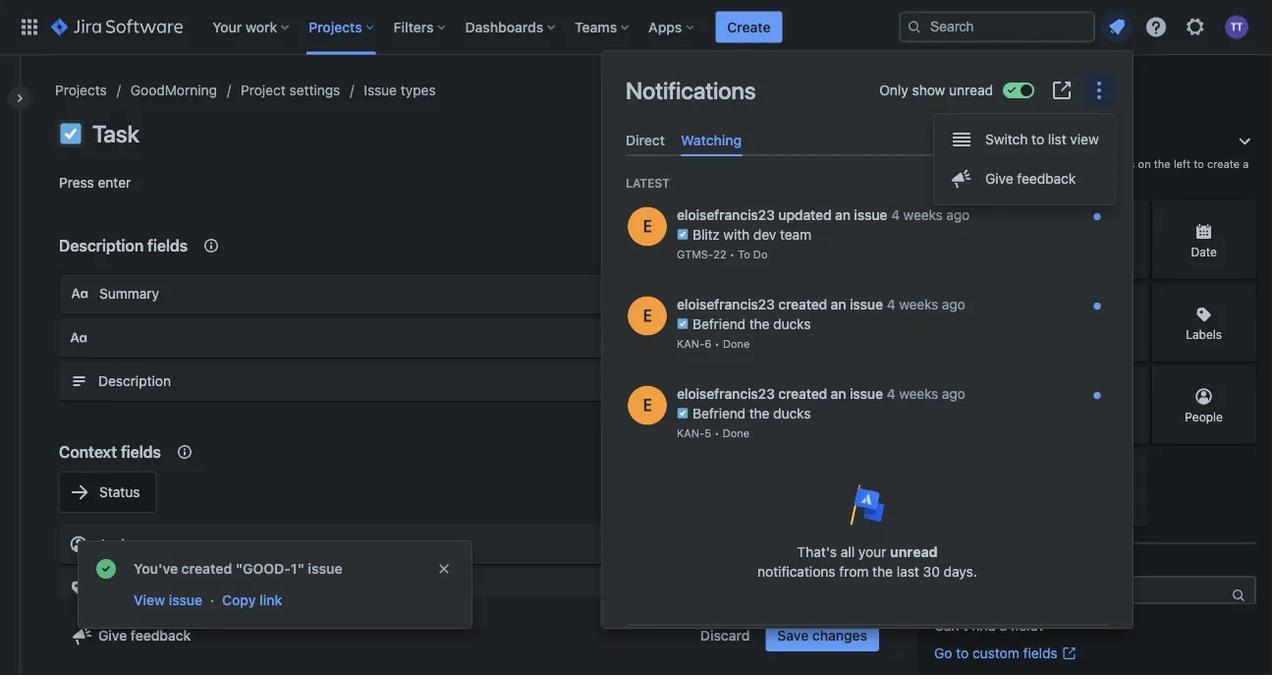 Task type: vqa. For each thing, say whether or not it's contained in the screenshot.
THE ACTUAL to the bottom
no



Task type: locate. For each thing, give the bounding box(es) containing it.
find
[[972, 618, 996, 634]]

that's all your unread notifications from the last 30 days.
[[758, 543, 978, 579]]

projects for "projects" link
[[55, 82, 107, 98]]

view
[[1071, 131, 1099, 147]]

unread up last
[[891, 543, 938, 560]]

field up type on the right of page
[[996, 135, 1029, 148]]

0 vertical spatial give feedback
[[986, 171, 1076, 187]]

all left as
[[1052, 176, 1065, 189]]

more information image for people
[[1123, 368, 1146, 391]]

issue type icon image
[[59, 122, 83, 145]]

0 vertical spatial eloisefrancis23 image
[[628, 296, 667, 335]]

0 horizontal spatial create
[[728, 19, 771, 35]]

save
[[778, 628, 809, 644]]

1 horizontal spatial feedback
[[1018, 171, 1076, 187]]

fields
[[935, 93, 978, 112]]

required
[[778, 288, 835, 301]]

created
[[181, 561, 232, 577]]

1 horizontal spatial give feedback button
[[935, 159, 1115, 199]]

save changes button
[[766, 620, 880, 652]]

1 horizontal spatial all
[[977, 560, 989, 573]]

notifications
[[758, 563, 836, 579]]

description
[[59, 236, 144, 255], [98, 373, 171, 389]]

teams button
[[569, 11, 637, 43]]

dismiss image
[[436, 561, 452, 577]]

can't
[[935, 618, 968, 634]]

that's
[[797, 543, 837, 560]]

the inside "that's all your unread notifications from the last 30 days."
[[873, 563, 893, 579]]

context
[[59, 443, 117, 461]]

0 horizontal spatial projects
[[55, 82, 107, 98]]

notifications image
[[1106, 15, 1129, 39]]

3 open field configuration image from the top
[[848, 533, 872, 556]]

0 vertical spatial issue
[[1041, 171, 1067, 184]]

projects inside the projects dropdown button
[[309, 19, 362, 35]]

eloisefrancis23 image
[[628, 296, 667, 335], [628, 386, 667, 425]]

issue inside view issue link
[[169, 592, 203, 608]]

a right the "create"
[[1244, 158, 1250, 171]]

issue
[[1041, 171, 1067, 184], [308, 561, 343, 577], [169, 592, 203, 608]]

all
[[1052, 176, 1065, 189], [841, 543, 855, 560], [977, 560, 989, 573]]

go
[[935, 645, 953, 661]]

1 horizontal spatial give feedback
[[986, 171, 1076, 187]]

all inside "that's all your unread notifications from the last 30 days."
[[841, 543, 855, 560]]

0 vertical spatial create
[[728, 19, 771, 35]]

1 horizontal spatial labels
[[1186, 327, 1223, 341]]

the down your
[[873, 563, 893, 579]]

labels
[[1186, 327, 1223, 341], [98, 579, 140, 596]]

for
[[1001, 171, 1016, 184]]

1 horizontal spatial issue
[[308, 561, 343, 577]]

unread right show
[[949, 82, 994, 98]]

1 vertical spatial give
[[98, 628, 127, 644]]

create up drag
[[935, 135, 981, 148]]

1 vertical spatial unread
[[891, 543, 938, 560]]

open field configuration image inside assignee button
[[848, 533, 872, 556]]

view issue link
[[132, 589, 205, 612]]

help image
[[1145, 15, 1169, 39]]

Type to search all fields text field
[[937, 578, 1231, 613]]

mark all as read
[[1020, 176, 1110, 189]]

labels down you've
[[98, 579, 140, 596]]

press enter
[[59, 174, 131, 191]]

labels button
[[59, 568, 880, 607]]

1 vertical spatial give feedback
[[98, 628, 191, 644]]

discard
[[701, 628, 750, 644]]

to
[[1032, 131, 1045, 147], [1023, 158, 1034, 171], [1194, 158, 1205, 171], [956, 645, 969, 661]]

fields left this link will be opened in a new tab icon
[[1024, 645, 1058, 661]]

settings
[[290, 82, 340, 98]]

only show unread
[[880, 82, 994, 98]]

1 vertical spatial more information about the context fields image
[[173, 440, 196, 464]]

dashboards
[[465, 19, 544, 35]]

last
[[897, 563, 920, 579]]

all inside button
[[1052, 176, 1065, 189]]

issue down the one
[[1041, 171, 1067, 184]]

changes
[[813, 628, 868, 644]]

open field configuration image inside labels button
[[848, 576, 872, 600]]

0 vertical spatial give
[[986, 171, 1014, 187]]

0 vertical spatial give feedback button
[[935, 159, 1115, 199]]

more information about the context fields image
[[200, 234, 223, 257], [173, 440, 196, 464]]

to left list
[[1032, 131, 1045, 147]]

jira software image
[[51, 15, 183, 39], [51, 15, 183, 39]]

create for create a field
[[935, 135, 981, 148]]

days.
[[944, 563, 978, 579]]

all right search
[[977, 560, 989, 573]]

success image
[[94, 557, 118, 581]]

description up the context fields
[[98, 373, 171, 389]]

type
[[997, 158, 1020, 171]]

assignee
[[98, 536, 156, 552]]

1 vertical spatial more information image
[[1231, 285, 1255, 309]]

0 horizontal spatial labels
[[98, 579, 140, 596]]

work
[[246, 19, 277, 35]]

a
[[984, 135, 992, 148], [963, 158, 969, 171], [1244, 158, 1250, 171], [1000, 618, 1008, 634]]

description inside button
[[98, 373, 171, 389]]

list
[[1049, 131, 1067, 147]]

0 horizontal spatial feedback
[[131, 628, 191, 644]]

give down "success" icon
[[98, 628, 127, 644]]

open field configuration image inside the description button
[[848, 370, 872, 393]]

issue right 1"
[[308, 561, 343, 577]]

go to custom fields
[[935, 645, 1058, 661]]

fields up status
[[121, 443, 161, 461]]

0 horizontal spatial unread
[[891, 543, 938, 560]]

field left for
[[976, 171, 998, 184]]

the up type.
[[1072, 158, 1089, 171]]

custom down drag
[[935, 171, 973, 184]]

1 vertical spatial labels
[[98, 579, 140, 596]]

0 vertical spatial more information image
[[1231, 202, 1255, 226]]

0 vertical spatial more information about the context fields image
[[200, 234, 223, 257]]

open field configuration image for description
[[848, 370, 872, 393]]

labels up people
[[1186, 327, 1223, 341]]

create button
[[716, 11, 783, 43]]

projects up the issue type icon
[[55, 82, 107, 98]]

project settings link
[[241, 79, 340, 102]]

this link will be opened in a new tab image
[[1062, 646, 1078, 661]]

alert containing you've created "good-1" issue
[[79, 542, 472, 628]]

description up summary
[[59, 236, 144, 255]]

2 eloisefrancis23 image from the top
[[628, 386, 667, 425]]

custom inside drag a field type to one of the sections on the left to create a custom field for this issue type.
[[935, 171, 973, 184]]

primary element
[[12, 0, 899, 55]]

0 vertical spatial custom
[[935, 171, 973, 184]]

2 horizontal spatial all
[[1052, 176, 1065, 189]]

0 horizontal spatial issue
[[169, 592, 203, 608]]

description fields
[[59, 236, 188, 255]]

all for mark
[[1052, 176, 1065, 189]]

more information about the context fields image right the description fields
[[200, 234, 223, 257]]

to inside button
[[1032, 131, 1045, 147]]

status
[[99, 484, 140, 500]]

mark
[[1020, 176, 1048, 189]]

1 vertical spatial create
[[935, 135, 981, 148]]

give feedback
[[986, 171, 1076, 187], [98, 628, 191, 644]]

1 more information image from the top
[[1231, 202, 1255, 226]]

notifications dialog
[[602, 51, 1133, 675]]

1 horizontal spatial more information about the context fields image
[[200, 234, 223, 257]]

0 vertical spatial projects
[[309, 19, 362, 35]]

apps
[[649, 19, 682, 35]]

issue right view
[[169, 592, 203, 608]]

1 vertical spatial issue
[[308, 561, 343, 577]]

drag
[[935, 158, 959, 171]]

2 open field configuration image from the top
[[848, 370, 872, 393]]

more information about the context fields image for description fields
[[200, 234, 223, 257]]

2 more information image from the top
[[1231, 285, 1255, 309]]

labels inside button
[[98, 579, 140, 596]]

give left this
[[986, 171, 1014, 187]]

0 vertical spatial labels
[[1186, 327, 1223, 341]]

more information about the context fields image for context fields
[[173, 440, 196, 464]]

create inside button
[[728, 19, 771, 35]]

custom
[[935, 171, 973, 184], [973, 645, 1020, 661]]

0 vertical spatial field
[[996, 135, 1029, 148]]

1 vertical spatial description
[[98, 373, 171, 389]]

more information image for date
[[1123, 202, 1146, 226]]

sidebar navigation image
[[0, 79, 43, 118]]

your profile and settings image
[[1226, 15, 1249, 39]]

people
[[1186, 410, 1224, 424]]

fields
[[147, 236, 188, 255], [121, 443, 161, 461], [992, 560, 1023, 573], [1024, 645, 1058, 661]]

from
[[840, 563, 869, 579]]

group
[[935, 114, 1115, 204]]

0 horizontal spatial all
[[841, 543, 855, 560]]

to up this
[[1023, 158, 1034, 171]]

a down more information about the fields 'image'
[[984, 135, 992, 148]]

1 vertical spatial projects
[[55, 82, 107, 98]]

0 horizontal spatial the
[[873, 563, 893, 579]]

all up from
[[841, 543, 855, 560]]

more information image
[[1231, 202, 1255, 226], [1231, 285, 1255, 309]]

custom down the can't find a field?
[[973, 645, 1020, 661]]

to right go
[[956, 645, 969, 661]]

create
[[728, 19, 771, 35], [935, 135, 981, 148]]

more information about the context fields image right the context fields
[[173, 440, 196, 464]]

search all fields
[[935, 560, 1023, 573]]

create right the apps dropdown button
[[728, 19, 771, 35]]

watching
[[681, 132, 742, 148]]

of
[[1059, 158, 1069, 171]]

only
[[880, 82, 909, 98]]

give inside group
[[986, 171, 1014, 187]]

0 horizontal spatial give feedback button
[[59, 620, 203, 652]]

filters button
[[388, 11, 454, 43]]

description for description fields
[[59, 236, 144, 255]]

feedback
[[1018, 171, 1076, 187], [131, 628, 191, 644]]

1 horizontal spatial projects
[[309, 19, 362, 35]]

give feedback button
[[935, 159, 1115, 199], [59, 620, 203, 652]]

type.
[[1071, 171, 1097, 184]]

field?
[[1011, 618, 1046, 634]]

tab list
[[618, 124, 1117, 156]]

labels for more information icon corresponding to labels
[[1186, 327, 1223, 341]]

mark all as read button
[[1020, 174, 1110, 191]]

1 vertical spatial field
[[972, 158, 994, 171]]

1 horizontal spatial give
[[986, 171, 1014, 187]]

1 vertical spatial eloisefrancis23 image
[[628, 386, 667, 425]]

1 vertical spatial give feedback button
[[59, 620, 203, 652]]

2 horizontal spatial issue
[[1041, 171, 1067, 184]]

0 vertical spatial feedback
[[1018, 171, 1076, 187]]

1 horizontal spatial unread
[[949, 82, 994, 98]]

0 vertical spatial description
[[59, 236, 144, 255]]

more information image
[[1123, 202, 1146, 226], [1123, 285, 1146, 309], [1123, 368, 1146, 391], [1231, 368, 1255, 391]]

open field configuration image
[[848, 326, 872, 350], [848, 370, 872, 393], [848, 533, 872, 556], [848, 576, 872, 600]]

all for that's
[[841, 543, 855, 560]]

banner
[[0, 0, 1273, 55]]

projects up settings
[[309, 19, 362, 35]]

tab list containing direct
[[618, 124, 1117, 156]]

switch to list view button
[[935, 120, 1115, 159]]

4 open field configuration image from the top
[[848, 576, 872, 600]]

0 horizontal spatial give
[[98, 628, 127, 644]]

issue inside drag a field type to one of the sections on the left to create a custom field for this issue type.
[[1041, 171, 1067, 184]]

field down create a field
[[972, 158, 994, 171]]

the right on
[[1155, 158, 1171, 171]]

1 vertical spatial feedback
[[131, 628, 191, 644]]

1 horizontal spatial create
[[935, 135, 981, 148]]

0 horizontal spatial more information about the context fields image
[[173, 440, 196, 464]]

description for description
[[98, 373, 171, 389]]

alert
[[79, 542, 472, 628]]

issue types link
[[364, 79, 436, 102]]

2 vertical spatial issue
[[169, 592, 203, 608]]

1 vertical spatial custom
[[973, 645, 1020, 661]]



Task type: describe. For each thing, give the bounding box(es) containing it.
show
[[913, 82, 946, 98]]

view issue
[[134, 592, 203, 608]]

give feedback inside group
[[986, 171, 1076, 187]]

open field configuration image for assignee
[[848, 533, 872, 556]]

go to custom fields link
[[935, 644, 1078, 663]]

0 horizontal spatial give feedback
[[98, 628, 191, 644]]

notifications
[[626, 77, 756, 104]]

labels for open field configuration icon within the labels button
[[98, 579, 140, 596]]

date
[[1192, 245, 1218, 258]]

teams
[[575, 19, 617, 35]]

2 horizontal spatial the
[[1155, 158, 1171, 171]]

create for create
[[728, 19, 771, 35]]

open notifications in a new tab image
[[1051, 79, 1074, 102]]

group containing switch to list view
[[935, 114, 1115, 204]]

description button
[[59, 362, 880, 401]]

you've
[[134, 561, 178, 577]]

more information about the fields image
[[990, 90, 1014, 114]]

more image
[[1088, 79, 1112, 102]]

issue
[[364, 82, 397, 98]]

to right left
[[1194, 158, 1205, 171]]

project settings
[[241, 82, 340, 98]]

2 vertical spatial field
[[976, 171, 998, 184]]

save changes
[[778, 628, 868, 644]]

this
[[1019, 171, 1038, 184]]

link
[[260, 592, 282, 608]]

projects button
[[303, 11, 382, 43]]

create
[[1208, 158, 1240, 171]]

settings image
[[1184, 15, 1208, 39]]

a right drag
[[963, 158, 969, 171]]

copy link
[[222, 592, 282, 608]]

drag a field type to one of the sections on the left to create a custom field for this issue type.
[[935, 158, 1250, 184]]

goodmorning
[[131, 82, 217, 98]]

your work
[[213, 19, 277, 35]]

more information image for labels
[[1231, 285, 1255, 309]]

switch to list view
[[986, 131, 1099, 147]]

0 vertical spatial unread
[[949, 82, 994, 98]]

search
[[935, 560, 973, 573]]

filters
[[394, 19, 434, 35]]

workflow
[[773, 125, 832, 142]]

can't find a field?
[[935, 618, 1046, 634]]

assignee button
[[59, 525, 880, 564]]

field for drag
[[972, 158, 994, 171]]

"good-
[[236, 561, 291, 577]]

switch
[[986, 131, 1028, 147]]

1 eloisefrancis23 image from the top
[[628, 296, 667, 335]]

create a field
[[935, 135, 1029, 148]]

unread inside "that's all your unread notifications from the last 30 days."
[[891, 543, 938, 560]]

dashboards button
[[460, 11, 563, 43]]

your
[[859, 543, 887, 560]]

copy
[[222, 592, 256, 608]]

eloisefrancis23 image
[[628, 207, 667, 246]]

view
[[134, 592, 165, 608]]

fields right days.
[[992, 560, 1023, 573]]

goodmorning link
[[131, 79, 217, 102]]

banner containing your work
[[0, 0, 1273, 55]]

30
[[923, 563, 940, 579]]

your work button
[[207, 11, 297, 43]]

more information image for date
[[1231, 202, 1255, 226]]

task
[[92, 120, 139, 147]]

your
[[213, 19, 242, 35]]

appswitcher icon image
[[18, 15, 41, 39]]

project
[[241, 82, 286, 98]]

fields up summary
[[147, 236, 188, 255]]

as
[[1068, 176, 1081, 189]]

open field configuration image for labels
[[848, 576, 872, 600]]

sections
[[1092, 158, 1136, 171]]

enter
[[98, 174, 131, 191]]

Search field
[[899, 11, 1096, 43]]

summary
[[99, 286, 159, 302]]

apps button
[[643, 11, 702, 43]]

1"
[[291, 561, 305, 577]]

tab list inside notifications 'dialog'
[[618, 124, 1117, 156]]

field for create
[[996, 135, 1029, 148]]

edit workflow
[[745, 125, 832, 142]]

latest
[[626, 176, 670, 189]]

discard button
[[689, 620, 762, 652]]

issue types
[[364, 82, 436, 98]]

projects link
[[55, 79, 107, 102]]

edit
[[745, 125, 770, 142]]

context fields
[[59, 443, 161, 461]]

1 horizontal spatial the
[[1072, 158, 1089, 171]]

edit workflow button
[[713, 118, 844, 149]]

you've created "good-1" issue
[[134, 561, 343, 577]]

types
[[401, 82, 436, 98]]

left
[[1174, 158, 1191, 171]]

press
[[59, 174, 94, 191]]

more information image for labels
[[1123, 285, 1146, 309]]

all for search
[[977, 560, 989, 573]]

read
[[1084, 176, 1110, 189]]

projects for the projects dropdown button at the top
[[309, 19, 362, 35]]

1 open field configuration image from the top
[[848, 326, 872, 350]]

a right "find" at right
[[1000, 618, 1008, 634]]

search image
[[907, 19, 923, 35]]

direct
[[626, 132, 665, 148]]

one
[[1037, 158, 1056, 171]]

copy link button
[[220, 589, 284, 612]]



